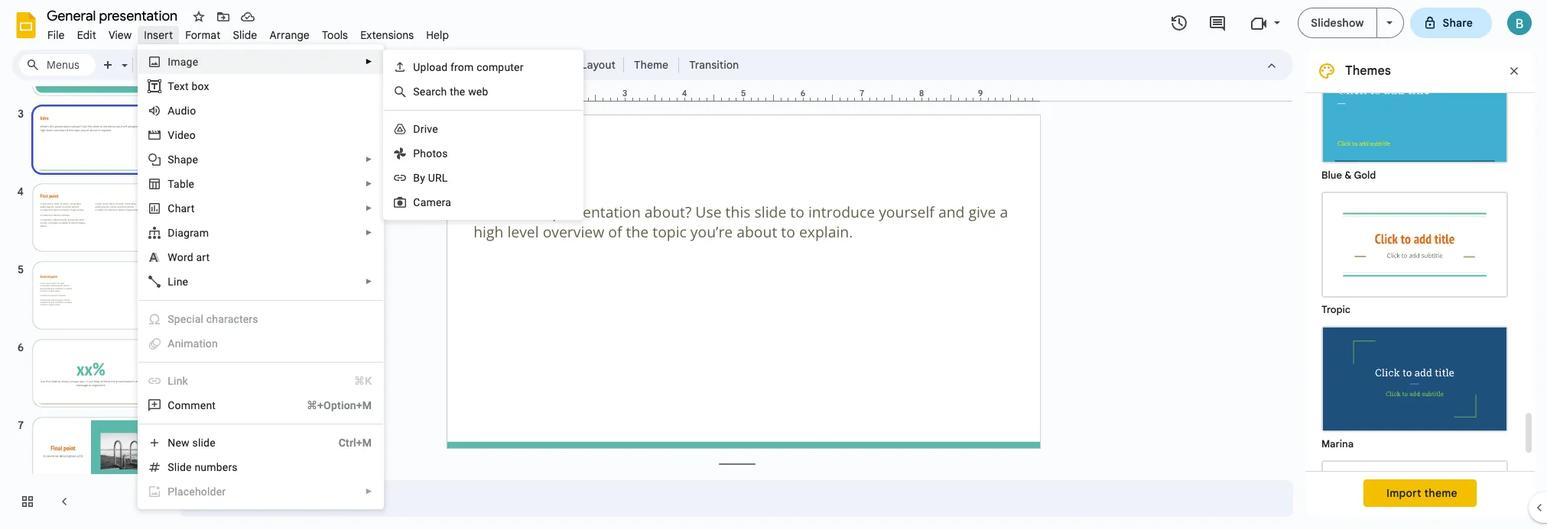 Task type: locate. For each thing, give the bounding box(es) containing it.
navigation
[[0, 24, 168, 530]]

s down v
[[168, 154, 174, 166]]

0 horizontal spatial c
[[168, 203, 175, 215]]

► for p laceholder
[[365, 488, 373, 496]]

slide
[[192, 437, 216, 450]]

slide menu item
[[227, 26, 263, 44]]

3 ► from the top
[[365, 180, 373, 188]]

menu item up "ment"
[[148, 374, 372, 389]]

► inside 'menu item'
[[365, 488, 373, 496]]

i
[[168, 56, 171, 68]]

0 horizontal spatial art
[[181, 203, 195, 215]]

1 vertical spatial p
[[168, 486, 175, 499]]

► for le
[[365, 180, 373, 188]]

lin
[[168, 375, 182, 388]]

k
[[182, 375, 188, 388]]

h
[[175, 203, 181, 215]]

box
[[191, 80, 209, 93]]

u
[[175, 105, 181, 117]]

2 a from the top
[[168, 338, 175, 350]]

c
[[186, 314, 192, 326]]

► for d iagram
[[365, 229, 373, 237]]

p inside 'menu item'
[[168, 486, 175, 499]]

⌘k
[[354, 375, 372, 388]]

0 horizontal spatial p
[[168, 486, 175, 499]]

e
[[186, 462, 192, 474]]

7 ► from the top
[[365, 488, 373, 496]]

w
[[168, 252, 177, 264]]

slide numbers e element
[[168, 462, 242, 474]]

d rive
[[413, 123, 438, 135]]

a u dio
[[168, 105, 196, 117]]

menu item containing spe
[[148, 312, 372, 327]]

insert menu item
[[138, 26, 179, 44]]

Rename text field
[[41, 6, 187, 24]]

0 horizontal spatial s
[[168, 154, 174, 166]]

d up w
[[168, 227, 175, 239]]

menu bar
[[41, 20, 455, 45]]

menu item containing lin
[[148, 374, 372, 389]]

p down slid
[[168, 486, 175, 499]]

camera c element
[[413, 197, 456, 209]]

v
[[168, 129, 175, 141]]

t ext box
[[168, 80, 209, 93]]

1 vertical spatial s
[[168, 154, 174, 166]]

import theme
[[1386, 487, 1457, 501]]

menu item down characters
[[148, 336, 372, 352]]

ord
[[177, 252, 193, 264]]

insert
[[144, 28, 173, 42]]

the
[[450, 86, 465, 98]]

0 vertical spatial d
[[413, 123, 420, 135]]

ta
[[168, 178, 180, 190]]

a
[[168, 105, 175, 117], [168, 338, 175, 350]]

share button
[[1410, 8, 1492, 38]]

co m ment
[[168, 400, 216, 412]]

d iagram
[[168, 227, 209, 239]]

c
[[413, 197, 420, 209], [168, 203, 175, 215]]

file menu item
[[41, 26, 71, 44]]

ta b le
[[168, 178, 194, 190]]

rive
[[420, 123, 438, 135]]

art right ord
[[196, 252, 210, 264]]

art up d iagram on the left of page
[[181, 203, 195, 215]]

image i element
[[168, 56, 203, 68]]

layout
[[581, 58, 616, 72]]

p hotos
[[413, 148, 448, 160]]

slideshow button
[[1298, 8, 1377, 38]]

c down b
[[413, 197, 420, 209]]

p for laceholder
[[168, 486, 175, 499]]

c for amera
[[413, 197, 420, 209]]

ctrl+m element
[[320, 436, 372, 451]]

d for rive
[[413, 123, 420, 135]]

d up p hotos
[[413, 123, 420, 135]]

►
[[365, 57, 373, 66], [365, 155, 373, 164], [365, 180, 373, 188], [365, 204, 373, 213], [365, 229, 373, 237], [365, 278, 373, 286], [365, 488, 373, 496]]

earch
[[420, 86, 447, 98]]

s down u
[[413, 86, 420, 98]]

1 horizontal spatial s
[[413, 86, 420, 98]]

Gameday radio
[[1314, 453, 1516, 530]]

1 horizontal spatial c
[[413, 197, 420, 209]]

presentation options image
[[1386, 21, 1392, 24]]

diagram d element
[[168, 227, 213, 239]]

ial
[[192, 314, 203, 326]]

a for nimation
[[168, 338, 175, 350]]

2 ► from the top
[[365, 155, 373, 164]]

0 vertical spatial a
[[168, 105, 175, 117]]

Marina radio
[[1314, 319, 1516, 453]]

&
[[1345, 169, 1352, 182]]

b
[[180, 178, 186, 190]]

0 horizontal spatial d
[[168, 227, 175, 239]]

menu item
[[148, 312, 372, 327], [148, 336, 372, 352], [148, 374, 372, 389], [139, 480, 383, 505]]

1 horizontal spatial art
[[196, 252, 210, 264]]

0 vertical spatial art
[[181, 203, 195, 215]]

s for hape
[[168, 154, 174, 166]]

from
[[450, 61, 474, 73]]

c h art
[[168, 203, 195, 215]]

Blue & Gold radio
[[1314, 50, 1516, 184]]

1 vertical spatial art
[[196, 252, 210, 264]]

a for u
[[168, 105, 175, 117]]

s for earch
[[413, 86, 420, 98]]

iagram
[[175, 227, 209, 239]]

menu item up nimation
[[148, 312, 372, 327]]

menu item down numbers
[[139, 480, 383, 505]]

u
[[413, 61, 420, 73]]

web
[[468, 86, 488, 98]]

m
[[181, 400, 191, 412]]

1 a from the top
[[168, 105, 175, 117]]

s
[[413, 86, 420, 98], [168, 154, 174, 166]]

c for h
[[168, 203, 175, 215]]

extensions menu item
[[354, 26, 420, 44]]

menu
[[138, 44, 384, 510], [383, 50, 584, 220]]

Star checkbox
[[188, 6, 210, 28]]

transition button
[[682, 54, 746, 76]]

a down spe
[[168, 338, 175, 350]]

video v element
[[168, 129, 200, 141]]

new slide with layout image
[[118, 55, 128, 60]]

► for s hape
[[365, 155, 373, 164]]

line
[[168, 276, 188, 288]]

background
[[502, 58, 562, 72]]

4 ► from the top
[[365, 204, 373, 213]]

p
[[413, 148, 420, 160], [168, 486, 175, 499]]

marina
[[1321, 438, 1354, 451]]

hape
[[174, 154, 198, 166]]

1 vertical spatial a
[[168, 338, 175, 350]]

a inside 'menu item'
[[168, 338, 175, 350]]

menu bar containing file
[[41, 20, 455, 45]]

edit
[[77, 28, 96, 42]]

menu item containing p
[[139, 480, 383, 505]]

1 vertical spatial d
[[168, 227, 175, 239]]

p up b
[[413, 148, 420, 160]]

s earch the web
[[413, 86, 488, 98]]

d
[[413, 123, 420, 135], [168, 227, 175, 239]]

a left dio
[[168, 105, 175, 117]]

menu containing i
[[138, 44, 384, 510]]

view
[[109, 28, 132, 42]]

art for w ord art
[[196, 252, 210, 264]]

view menu item
[[102, 26, 138, 44]]

art
[[181, 203, 195, 215], [196, 252, 210, 264]]

1 ► from the top
[[365, 57, 373, 66]]

5 ► from the top
[[365, 229, 373, 237]]

1 horizontal spatial d
[[413, 123, 420, 135]]

s hape
[[168, 154, 198, 166]]

computer
[[477, 61, 524, 73]]

special characters c element
[[168, 314, 263, 326]]

1 horizontal spatial p
[[413, 148, 420, 160]]

0 vertical spatial s
[[413, 86, 420, 98]]

spe c ial characters
[[168, 314, 258, 326]]

word art w element
[[168, 252, 214, 264]]

gameday image
[[1323, 463, 1506, 530]]

search the web s element
[[413, 86, 493, 98]]

c down ta
[[168, 203, 175, 215]]

placeholder p element
[[168, 486, 230, 499]]

import
[[1386, 487, 1421, 501]]

tools menu item
[[316, 26, 354, 44]]

0 vertical spatial p
[[413, 148, 420, 160]]

theme
[[634, 58, 668, 72]]



Task type: describe. For each thing, give the bounding box(es) containing it.
import theme button
[[1364, 480, 1477, 508]]

ext
[[174, 80, 189, 93]]

edit menu item
[[71, 26, 102, 44]]

themes
[[1345, 63, 1391, 79]]

ew
[[176, 437, 190, 450]]

menu bar inside menu bar banner
[[41, 20, 455, 45]]

ideo
[[175, 129, 196, 141]]

u pload from computer
[[413, 61, 524, 73]]

n ew slide
[[168, 437, 216, 450]]

nimation
[[175, 338, 218, 350]]

pload
[[420, 61, 448, 73]]

lin k
[[168, 375, 188, 388]]

t
[[168, 80, 174, 93]]

d for iagram
[[168, 227, 175, 239]]

slid
[[168, 462, 186, 474]]

dio
[[181, 105, 196, 117]]

table b element
[[168, 178, 199, 190]]

chart h element
[[168, 203, 199, 215]]

arrange
[[269, 28, 310, 42]]

Tropic radio
[[1314, 184, 1516, 319]]

help
[[426, 28, 449, 42]]

p for hotos
[[413, 148, 420, 160]]

ctrl+m
[[339, 437, 372, 450]]

link k element
[[168, 375, 193, 388]]

format menu item
[[179, 26, 227, 44]]

hotos
[[420, 148, 448, 160]]

blue
[[1321, 169, 1342, 182]]

shape s element
[[168, 154, 203, 166]]

numbers
[[195, 462, 238, 474]]

amera
[[420, 197, 451, 209]]

⌘+option+m element
[[288, 398, 372, 414]]

co
[[168, 400, 181, 412]]

p laceholder
[[168, 486, 226, 499]]

background button
[[495, 54, 569, 76]]

le
[[186, 178, 194, 190]]

photos p element
[[413, 148, 452, 160]]

upload from computer u element
[[413, 61, 528, 73]]

a nimation
[[168, 338, 218, 350]]

main toolbar
[[95, 54, 747, 76]]

y
[[420, 172, 425, 184]]

animation a element
[[168, 338, 222, 350]]

themes section
[[1305, 50, 1535, 530]]

v ideo
[[168, 129, 196, 141]]

navigation inside themes application
[[0, 24, 168, 530]]

tools
[[322, 28, 348, 42]]

ment
[[191, 400, 216, 412]]

► for i mage
[[365, 57, 373, 66]]

arrange menu item
[[263, 26, 316, 44]]

menu containing u
[[383, 50, 584, 220]]

► for art
[[365, 204, 373, 213]]

menu item containing a
[[148, 336, 372, 352]]

Menus field
[[19, 54, 96, 76]]

file
[[47, 28, 65, 42]]

format
[[185, 28, 221, 42]]

blue & gold
[[1321, 169, 1376, 182]]

slid e numbers
[[168, 462, 238, 474]]

themes application
[[0, 0, 1547, 530]]

comment m element
[[168, 400, 220, 412]]

transition
[[689, 58, 739, 72]]

characters
[[206, 314, 258, 326]]

audio u element
[[168, 105, 201, 117]]

b
[[413, 172, 420, 184]]

tropic
[[1321, 304, 1351, 317]]

extensions
[[360, 28, 414, 42]]

art for c h art
[[181, 203, 195, 215]]

i mage
[[168, 56, 198, 68]]

c amera
[[413, 197, 451, 209]]

url
[[428, 172, 448, 184]]

mage
[[171, 56, 198, 68]]

new slide n element
[[168, 437, 220, 450]]

line q element
[[168, 276, 193, 288]]

drive d element
[[413, 123, 443, 135]]

theme
[[1424, 487, 1457, 501]]

⌘+option+m
[[307, 400, 372, 412]]

n
[[168, 437, 176, 450]]

by url b element
[[413, 172, 452, 184]]

laceholder
[[175, 486, 226, 499]]

text box t element
[[168, 80, 214, 93]]

6 ► from the top
[[365, 278, 373, 286]]

b y url
[[413, 172, 448, 184]]

spe
[[168, 314, 186, 326]]

slide
[[233, 28, 257, 42]]

⌘k element
[[336, 374, 372, 389]]

slideshow
[[1311, 16, 1364, 30]]

help menu item
[[420, 26, 455, 44]]

menu bar banner
[[0, 0, 1547, 530]]

w ord art
[[168, 252, 210, 264]]

gold
[[1354, 169, 1376, 182]]

layout button
[[576, 54, 620, 76]]



Task type: vqa. For each thing, say whether or not it's contained in the screenshot.
Themes
yes



